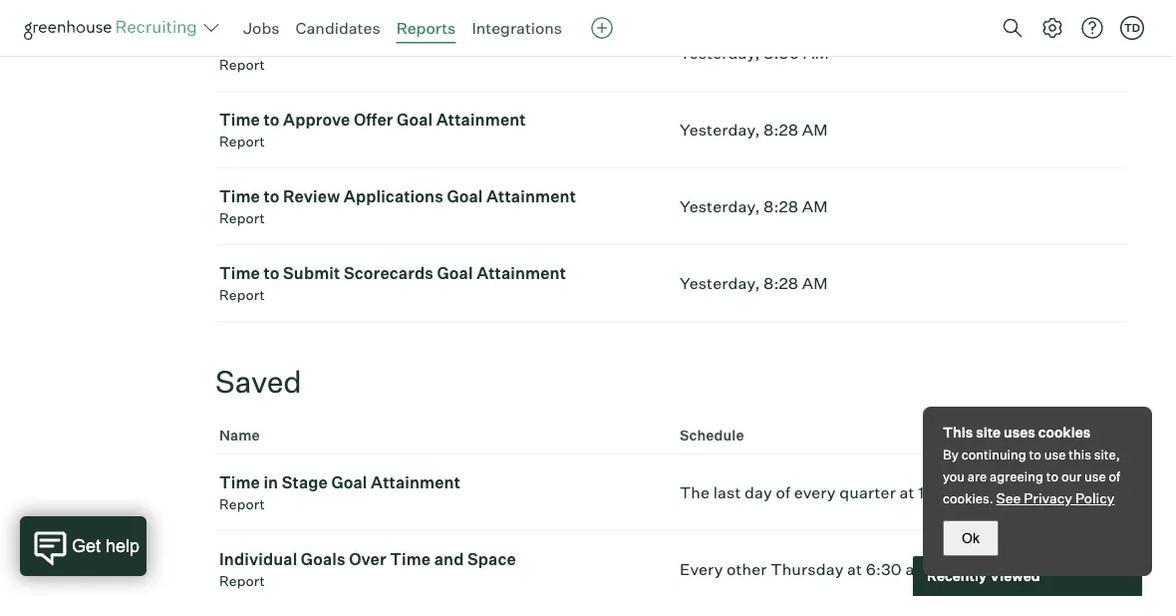 Task type: locate. For each thing, give the bounding box(es) containing it.
yesterday,
[[680, 43, 760, 63], [680, 120, 760, 140], [680, 197, 760, 217], [680, 273, 760, 293]]

report inside time in stage goal attainment report
[[219, 496, 265, 513]]

time left candidates
[[219, 33, 260, 53]]

yesterday, 8:28 am for time to submit scorecards goal attainment
[[680, 273, 828, 293]]

to left candidates link on the top of page
[[264, 33, 280, 53]]

space
[[468, 549, 516, 569]]

8:28
[[764, 120, 799, 140], [764, 197, 799, 217], [764, 273, 799, 293]]

every
[[680, 559, 723, 579]]

to for submit
[[264, 263, 280, 283]]

schedule right jobs
[[283, 33, 357, 53]]

ok
[[962, 530, 980, 546]]

goal right candidate
[[521, 33, 557, 53]]

goal right offer
[[397, 110, 433, 130]]

to inside time to approve offer goal attainment report
[[264, 110, 280, 130]]

to inside time to submit scorecards goal attainment report
[[264, 263, 280, 283]]

schedule
[[283, 33, 357, 53], [680, 427, 744, 444]]

goal right the applications
[[447, 187, 483, 207]]

1 vertical spatial 8:28
[[764, 197, 799, 217]]

attainment for time to review applications goal attainment
[[487, 187, 576, 207]]

2 report from the top
[[219, 133, 265, 150]]

to left approve
[[264, 110, 280, 130]]

continuing
[[962, 447, 1027, 463]]

report inside time to approve offer goal attainment report
[[219, 133, 265, 150]]

report inside time to review applications goal attainment report
[[219, 210, 265, 227]]

2 yesterday, 8:28 am from the top
[[680, 197, 828, 217]]

3 8:28 from the top
[[764, 273, 799, 293]]

3 report from the top
[[219, 210, 265, 227]]

to inside time to review applications goal attainment report
[[264, 187, 280, 207]]

reports link
[[396, 18, 456, 38]]

4 yesterday, from the top
[[680, 273, 760, 293]]

policy
[[1076, 489, 1115, 507]]

scorecards
[[344, 263, 434, 283]]

time in stage goal attainment report
[[219, 473, 461, 513]]

time left the and
[[390, 549, 431, 569]]

agreeing
[[990, 469, 1044, 484]]

time to review applications goal attainment report
[[219, 187, 576, 227]]

5 report from the top
[[219, 496, 265, 513]]

goal inside time in stage goal attainment report
[[331, 473, 367, 493]]

goal inside time to review applications goal attainment report
[[447, 187, 483, 207]]

to left our
[[1046, 469, 1059, 484]]

0 horizontal spatial use
[[1045, 447, 1066, 463]]

goal inside time to approve offer goal attainment report
[[397, 110, 433, 130]]

1 horizontal spatial at
[[900, 483, 915, 503]]

0 vertical spatial at
[[900, 483, 915, 503]]

2 yesterday, from the top
[[680, 120, 760, 140]]

at left 6:30
[[847, 559, 862, 579]]

schedule up last
[[680, 427, 744, 444]]

time inside time to approve offer goal attainment report
[[219, 110, 260, 130]]

of down site,
[[1109, 469, 1121, 484]]

goals
[[301, 549, 346, 569]]

over
[[349, 549, 387, 569]]

integrations
[[472, 18, 562, 38]]

time left review
[[219, 187, 260, 207]]

reports
[[396, 18, 456, 38]]

greenhouse recruiting image
[[24, 16, 203, 40]]

0 horizontal spatial schedule
[[283, 33, 357, 53]]

attainment inside time to approve offer goal attainment report
[[436, 110, 526, 130]]

uses
[[1004, 424, 1036, 441]]

1 horizontal spatial use
[[1085, 469, 1106, 484]]

1 report from the top
[[219, 56, 265, 73]]

ok button
[[943, 520, 999, 556]]

1 horizontal spatial schedule
[[680, 427, 744, 444]]

individual goals over time and space report
[[219, 549, 516, 590]]

goal right the scorecards
[[437, 263, 473, 283]]

6 report from the top
[[219, 572, 265, 590]]

0 vertical spatial schedule
[[283, 33, 357, 53]]

time inside time to schedule available candidate goal attainment report
[[219, 33, 260, 53]]

this
[[943, 424, 973, 441]]

1 vertical spatial at
[[847, 559, 862, 579]]

attainment inside time to submit scorecards goal attainment report
[[477, 263, 566, 283]]

time left submit
[[219, 263, 260, 283]]

at left 12:30
[[900, 483, 915, 503]]

cookies.
[[943, 490, 994, 506]]

offer
[[354, 110, 393, 130]]

configure image
[[1041, 16, 1065, 40]]

to left submit
[[264, 263, 280, 283]]

1 yesterday, 8:28 am from the top
[[680, 120, 828, 140]]

am
[[803, 43, 829, 63], [802, 120, 828, 140], [802, 197, 828, 217], [802, 273, 828, 293]]

time
[[219, 33, 260, 53], [219, 110, 260, 130], [219, 187, 260, 207], [219, 263, 260, 283], [219, 473, 260, 493], [390, 549, 431, 569]]

applications
[[344, 187, 444, 207]]

yesterday, 8:28 am
[[680, 120, 828, 140], [680, 197, 828, 217], [680, 273, 828, 293]]

attainment for time to approve offer goal attainment
[[436, 110, 526, 130]]

cookies
[[1038, 424, 1091, 441]]

to inside time to schedule available candidate goal attainment report
[[264, 33, 280, 53]]

2 vertical spatial yesterday, 8:28 am
[[680, 273, 828, 293]]

pm
[[963, 483, 988, 503]]

attainment inside time to review applications goal attainment report
[[487, 187, 576, 207]]

to
[[264, 33, 280, 53], [264, 110, 280, 130], [264, 187, 280, 207], [264, 263, 280, 283], [1029, 447, 1042, 463], [1046, 469, 1059, 484]]

1 vertical spatial schedule
[[680, 427, 744, 444]]

report inside individual goals over time and space report
[[219, 572, 265, 590]]

3 yesterday, from the top
[[680, 197, 760, 217]]

goal inside time to submit scorecards goal attainment report
[[437, 263, 473, 283]]

attainment
[[561, 33, 650, 53], [436, 110, 526, 130], [487, 187, 576, 207], [477, 263, 566, 283], [371, 473, 461, 493]]

time left approve
[[219, 110, 260, 130]]

am for time to submit scorecards goal attainment
[[802, 273, 828, 293]]

attainment inside time in stage goal attainment report
[[371, 473, 461, 493]]

goal right stage
[[331, 473, 367, 493]]

schedule inside time to schedule available candidate goal attainment report
[[283, 33, 357, 53]]

are
[[968, 469, 987, 484]]

2 8:28 from the top
[[764, 197, 799, 217]]

8:30
[[764, 43, 800, 63]]

search image
[[1001, 16, 1025, 40]]

report inside time to submit scorecards goal attainment report
[[219, 286, 265, 304]]

day
[[745, 483, 773, 503]]

time to schedule available candidate goal attainment report
[[219, 33, 650, 73]]

time inside time to review applications goal attainment report
[[219, 187, 260, 207]]

at
[[900, 483, 915, 503], [847, 559, 862, 579]]

1 yesterday, from the top
[[680, 43, 760, 63]]

use up policy
[[1085, 469, 1106, 484]]

2 vertical spatial 8:28
[[764, 273, 799, 293]]

time for time to review applications goal attainment
[[219, 187, 260, 207]]

0 vertical spatial 8:28
[[764, 120, 799, 140]]

time inside time in stage goal attainment report
[[219, 473, 260, 493]]

the
[[680, 483, 710, 503]]

8:28 for time to review applications goal attainment
[[764, 197, 799, 217]]

1 horizontal spatial of
[[1109, 469, 1121, 484]]

to left review
[[264, 187, 280, 207]]

in
[[264, 473, 278, 493]]

attainment for time to submit scorecards goal attainment
[[477, 263, 566, 283]]

quarter
[[840, 483, 896, 503]]

report inside time to schedule available candidate goal attainment report
[[219, 56, 265, 73]]

site
[[976, 424, 1001, 441]]

goal inside time to schedule available candidate goal attainment report
[[521, 33, 557, 53]]

name
[[219, 427, 260, 444]]

use
[[1045, 447, 1066, 463], [1085, 469, 1106, 484]]

time inside time to submit scorecards goal attainment report
[[219, 263, 260, 283]]

viewed
[[990, 567, 1040, 585]]

attainment inside time to schedule available candidate goal attainment report
[[561, 33, 650, 53]]

1 vertical spatial yesterday, 8:28 am
[[680, 197, 828, 217]]

report
[[219, 56, 265, 73], [219, 133, 265, 150], [219, 210, 265, 227], [219, 286, 265, 304], [219, 496, 265, 513], [219, 572, 265, 590]]

report for time to approve offer goal attainment
[[219, 133, 265, 150]]

candidate
[[437, 33, 518, 53]]

time for time in stage goal attainment
[[219, 473, 260, 493]]

report for time to review applications goal attainment
[[219, 210, 265, 227]]

use down cookies
[[1045, 447, 1066, 463]]

goal
[[521, 33, 557, 53], [397, 110, 433, 130], [447, 187, 483, 207], [437, 263, 473, 283], [331, 473, 367, 493]]

of
[[1109, 469, 1121, 484], [776, 483, 791, 503]]

0 vertical spatial yesterday, 8:28 am
[[680, 120, 828, 140]]

time left in on the bottom
[[219, 473, 260, 493]]

4 report from the top
[[219, 286, 265, 304]]

3 yesterday, 8:28 am from the top
[[680, 273, 828, 293]]

of right day
[[776, 483, 791, 503]]

our
[[1062, 469, 1082, 484]]

last
[[714, 483, 741, 503]]

time to submit scorecards goal attainment report
[[219, 263, 566, 304]]

1 8:28 from the top
[[764, 120, 799, 140]]



Task type: describe. For each thing, give the bounding box(es) containing it.
time for time to schedule available candidate goal attainment
[[219, 33, 260, 53]]

the last day of every quarter at 12:30 pm
[[680, 483, 988, 503]]

8:28 for time to approve offer goal attainment
[[764, 120, 799, 140]]

to down the uses
[[1029, 447, 1042, 463]]

see
[[996, 489, 1021, 507]]

this site uses cookies
[[943, 424, 1091, 441]]

time inside individual goals over time and space report
[[390, 549, 431, 569]]

approve
[[283, 110, 350, 130]]

candidates link
[[296, 18, 380, 38]]

12:30
[[918, 483, 959, 503]]

am for time to approve offer goal attainment
[[802, 120, 828, 140]]

available
[[360, 33, 433, 53]]

yesterday, for time to submit scorecards goal attainment
[[680, 273, 760, 293]]

td button
[[1121, 16, 1144, 40]]

thursday
[[771, 559, 844, 579]]

goal for applications
[[447, 187, 483, 207]]

saved
[[215, 363, 302, 400]]

time for time to approve offer goal attainment
[[219, 110, 260, 130]]

privacy
[[1024, 489, 1073, 507]]

am for time to review applications goal attainment
[[802, 197, 828, 217]]

1 vertical spatial use
[[1085, 469, 1106, 484]]

8:28 for time to submit scorecards goal attainment
[[764, 273, 799, 293]]

td button
[[1117, 12, 1148, 44]]

by continuing to use this site, you are agreeing to our use of cookies.
[[943, 447, 1121, 506]]

to for schedule
[[264, 33, 280, 53]]

td
[[1124, 21, 1141, 34]]

every
[[794, 483, 836, 503]]

am
[[906, 559, 929, 579]]

recently viewed
[[927, 567, 1040, 585]]

candidates
[[296, 18, 380, 38]]

to for approve
[[264, 110, 280, 130]]

and
[[434, 549, 464, 569]]

time to approve offer goal attainment report
[[219, 110, 526, 150]]

goal for scorecards
[[437, 263, 473, 283]]

integrations link
[[472, 18, 562, 38]]

jobs
[[243, 18, 280, 38]]

of inside by continuing to use this site, you are agreeing to our use of cookies.
[[1109, 469, 1121, 484]]

report for individual goals over time and space
[[219, 572, 265, 590]]

this
[[1069, 447, 1092, 463]]

yesterday, 8:28 am for time to approve offer goal attainment
[[680, 120, 828, 140]]

see privacy policy link
[[996, 489, 1115, 507]]

goal for offer
[[397, 110, 433, 130]]

yesterday, for time to schedule available candidate goal attainment
[[680, 43, 760, 63]]

you
[[943, 469, 965, 484]]

yesterday, 8:28 am for time to review applications goal attainment
[[680, 197, 828, 217]]

site,
[[1094, 447, 1120, 463]]

recently
[[927, 567, 987, 585]]

other
[[727, 559, 767, 579]]

report for time to submit scorecards goal attainment
[[219, 286, 265, 304]]

0 horizontal spatial of
[[776, 483, 791, 503]]

every other thursday at 6:30 am
[[680, 559, 929, 579]]

time for time to submit scorecards goal attainment
[[219, 263, 260, 283]]

review
[[283, 187, 340, 207]]

see privacy policy
[[996, 489, 1115, 507]]

yesterday, for time to approve offer goal attainment
[[680, 120, 760, 140]]

jobs link
[[243, 18, 280, 38]]

6:30
[[866, 559, 902, 579]]

submit
[[283, 263, 340, 283]]

to for review
[[264, 187, 280, 207]]

stage
[[282, 473, 328, 493]]

yesterday, for time to review applications goal attainment
[[680, 197, 760, 217]]

am for time to schedule available candidate goal attainment
[[803, 43, 829, 63]]

0 horizontal spatial at
[[847, 559, 862, 579]]

individual
[[219, 549, 297, 569]]

by
[[943, 447, 959, 463]]

yesterday, 8:30 am
[[680, 43, 829, 63]]

0 vertical spatial use
[[1045, 447, 1066, 463]]



Task type: vqa. For each thing, say whether or not it's contained in the screenshot.
To related to Schedule
yes



